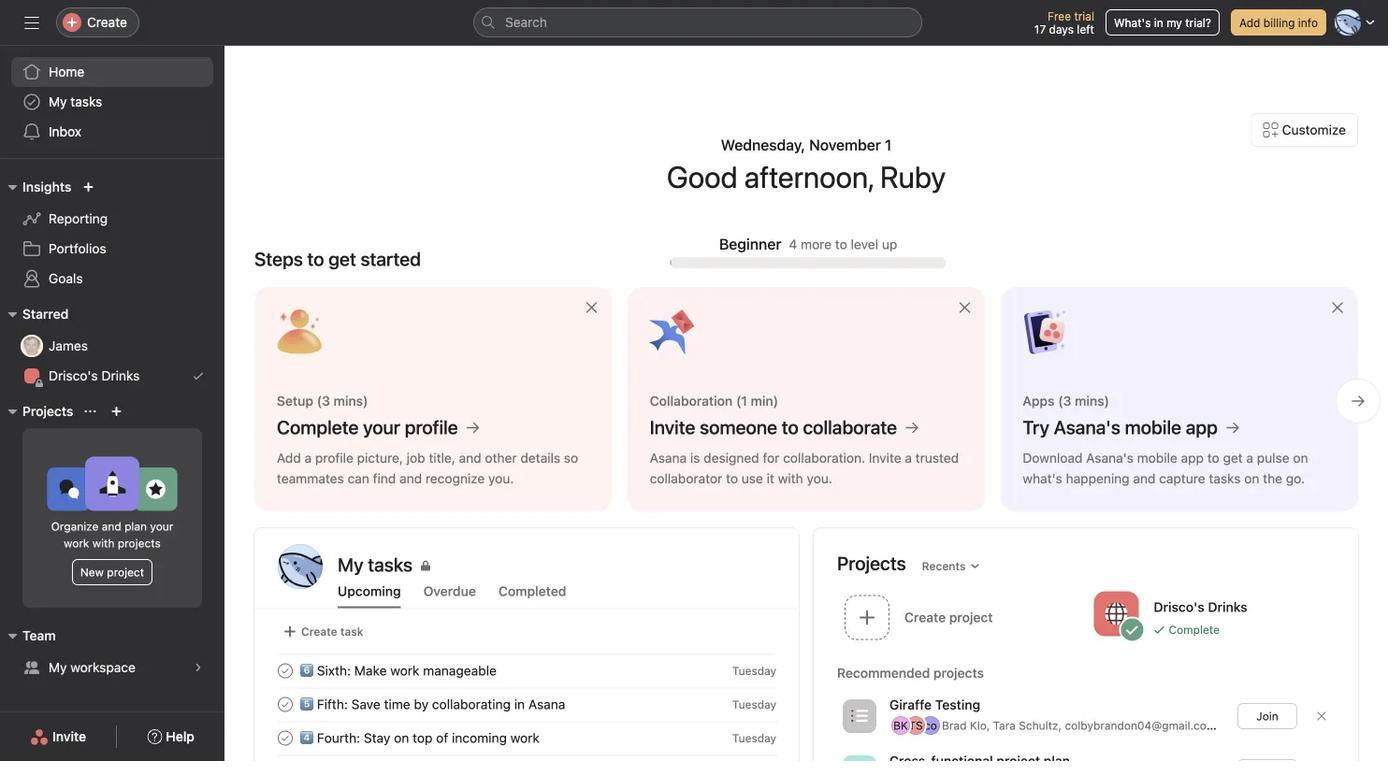 Task type: describe. For each thing, give the bounding box(es) containing it.
is
[[691, 451, 700, 466]]

app for download asana's mobile app to get a pulse on what's happening and capture tasks on the go.
[[1181, 451, 1204, 466]]

try asana's mobile app
[[1023, 416, 1218, 438]]

completed image for 5️⃣
[[274, 694, 297, 716]]

new image
[[83, 182, 94, 193]]

of
[[436, 731, 448, 746]]

upcoming
[[338, 584, 401, 599]]

stay
[[364, 731, 391, 746]]

(3 mins) for asana's
[[1058, 393, 1110, 409]]

a inside add a profile picture, job title, and other details so teammates can find and recognize you.
[[305, 451, 312, 466]]

my for my tasks
[[49, 94, 67, 109]]

(3 mins) for your
[[317, 393, 368, 409]]

completed button
[[499, 584, 567, 609]]

asana is designed for collaboration. invite a trusted collaborator to use it with you.
[[650, 451, 959, 487]]

setup
[[277, 393, 313, 409]]

dismiss image for complete your profile
[[585, 300, 600, 315]]

steps to get started
[[255, 248, 421, 270]]

projects
[[118, 537, 161, 550]]

november
[[810, 136, 881, 154]]

pulse
[[1257, 451, 1290, 466]]

what's in my trial? button
[[1106, 9, 1220, 36]]

1 vertical spatial asana
[[529, 697, 566, 712]]

complete your profile
[[277, 416, 458, 438]]

you. inside asana is designed for collaboration. invite a trusted collaborator to use it with you.
[[807, 471, 833, 487]]

job
[[407, 451, 425, 466]]

team button
[[0, 625, 56, 648]]

organize and plan your work with projects
[[51, 520, 173, 550]]

1 horizontal spatial projects
[[837, 553, 906, 575]]

to right steps
[[307, 248, 324, 270]]

dismiss recommendation image
[[1317, 711, 1328, 722]]

starred
[[22, 306, 69, 322]]

to inside beginner 4 more to level up
[[835, 237, 848, 252]]

asana inside asana is designed for collaboration. invite a trusted collaborator to use it with you.
[[650, 451, 687, 466]]

bk
[[894, 720, 909, 733]]

setup (3 mins)
[[277, 393, 368, 409]]

it
[[767, 471, 775, 487]]

and inside download asana's mobile app to get a pulse on what's happening and capture tasks on the go.
[[1134, 471, 1156, 487]]

profile for your
[[405, 416, 458, 438]]

create task
[[301, 626, 364, 639]]

dismiss image for invite someone to collaborate
[[958, 300, 973, 315]]

new project button
[[72, 560, 153, 586]]

search
[[505, 15, 547, 30]]

drinks inside drisco's drinks link
[[101, 368, 140, 384]]

steps
[[255, 248, 303, 270]]

what's
[[1114, 16, 1151, 29]]

reporting
[[49, 211, 108, 226]]

other for and
[[485, 451, 517, 466]]

plan
[[125, 520, 147, 533]]

create task button
[[278, 619, 368, 645]]

1 horizontal spatial drisco's drinks
[[1154, 600, 1248, 615]]

in inside button
[[1155, 16, 1164, 29]]

testing
[[936, 698, 981, 713]]

manageable
[[423, 663, 497, 679]]

0 horizontal spatial on
[[394, 731, 409, 746]]

0 vertical spatial on
[[1294, 451, 1309, 466]]

profile for a
[[315, 451, 354, 466]]

for
[[763, 451, 780, 466]]

search button
[[473, 7, 923, 37]]

recommended projects
[[837, 666, 984, 681]]

apps
[[1023, 393, 1055, 409]]

insights button
[[0, 176, 71, 198]]

left
[[1077, 22, 1095, 36]]

my tasks link
[[11, 87, 213, 117]]

recognize
[[426, 471, 485, 487]]

co
[[925, 720, 938, 733]]

projects element
[[0, 395, 225, 619]]

6️⃣ sixth: make work manageable
[[300, 663, 497, 679]]

get started
[[329, 248, 421, 270]]

1 tuesday button from the top
[[733, 665, 777, 678]]

17
[[1035, 22, 1046, 36]]

collaborate
[[803, 416, 897, 438]]

tuesday button for asana
[[733, 699, 777, 712]]

download asana's mobile app to get a pulse on what's happening and capture tasks on the go.
[[1023, 451, 1309, 487]]

my for my workspace
[[49, 660, 67, 676]]

project
[[107, 566, 144, 579]]

my tasks
[[338, 554, 413, 576]]

other for 1
[[1254, 720, 1282, 733]]

collaboration (1 min)
[[650, 393, 779, 409]]

picture,
[[357, 451, 403, 466]]

invite for invite
[[52, 729, 86, 745]]

days
[[1050, 22, 1074, 36]]

tasks inside global element
[[70, 94, 102, 109]]

ra button
[[278, 545, 323, 590]]

my workspace
[[49, 660, 136, 676]]

4
[[789, 237, 798, 252]]

klo,
[[970, 720, 990, 733]]

goals
[[49, 271, 83, 286]]

recents button
[[914, 553, 990, 580]]

1 vertical spatial drisco's
[[1154, 600, 1205, 615]]

show options, current sort, top image
[[85, 406, 96, 417]]

fourth:
[[317, 731, 360, 746]]

add billing info button
[[1231, 9, 1327, 36]]

insights
[[22, 179, 71, 195]]

home
[[49, 64, 84, 80]]

5️⃣ fifth: save time by collaborating in asana
[[300, 697, 566, 712]]

afternoon,
[[745, 159, 874, 195]]

add billing info
[[1240, 16, 1318, 29]]

new project
[[80, 566, 144, 579]]

drisco's inside starred 'element'
[[49, 368, 98, 384]]

schultz,
[[1019, 720, 1062, 733]]

dismiss image for try asana's mobile app
[[1331, 300, 1346, 315]]

2 horizontal spatial work
[[511, 731, 540, 746]]

up
[[882, 237, 898, 252]]

complete for complete
[[1169, 624, 1220, 637]]

complete for complete your profile
[[277, 416, 359, 438]]

asana's for download
[[1087, 451, 1134, 466]]

add for add a profile picture, job title, and other details so teammates can find and recognize you.
[[277, 451, 301, 466]]

james
[[49, 338, 88, 354]]

teams element
[[0, 619, 225, 687]]

collaboration.
[[783, 451, 866, 466]]

add a profile picture, job title, and other details so teammates can find and recognize you.
[[277, 451, 578, 487]]

save
[[352, 697, 381, 712]]

customize
[[1283, 122, 1347, 138]]



Task type: locate. For each thing, give the bounding box(es) containing it.
profile up teammates
[[315, 451, 354, 466]]

ra
[[291, 558, 310, 576]]

free
[[1048, 9, 1071, 22]]

new project or portfolio image
[[111, 406, 122, 417]]

giraffe testing
[[890, 698, 981, 713]]

Completed checkbox
[[274, 660, 297, 683], [274, 694, 297, 716], [274, 728, 297, 750]]

create
[[87, 15, 127, 30], [301, 626, 337, 639]]

add
[[1240, 16, 1261, 29], [277, 451, 301, 466]]

wednesday,
[[721, 136, 806, 154]]

and up recognize
[[459, 451, 482, 466]]

1 vertical spatial drisco's drinks
[[1154, 600, 1248, 615]]

1 horizontal spatial create
[[301, 626, 337, 639]]

to inside download asana's mobile app to get a pulse on what's happening and capture tasks on the go.
[[1208, 451, 1220, 466]]

app up download asana's mobile app to get a pulse on what's happening and capture tasks on the go.
[[1186, 416, 1218, 438]]

invite button
[[18, 721, 98, 754]]

projects left 'recents'
[[837, 553, 906, 575]]

1 vertical spatial projects
[[837, 553, 906, 575]]

level
[[851, 237, 879, 252]]

2 a from the left
[[905, 451, 912, 466]]

0 horizontal spatial in
[[514, 697, 525, 712]]

(3 mins) up complete your profile
[[317, 393, 368, 409]]

your right plan
[[150, 520, 173, 533]]

create inside create task button
[[301, 626, 337, 639]]

1 dismiss image from the left
[[585, 300, 600, 315]]

your up picture,
[[363, 416, 401, 438]]

completed image left 5️⃣
[[274, 694, 297, 716]]

0 horizontal spatial complete
[[277, 416, 359, 438]]

0 vertical spatial asana's
[[1054, 416, 1121, 438]]

info
[[1299, 16, 1318, 29]]

1 vertical spatial invite
[[869, 451, 902, 466]]

1 horizontal spatial a
[[905, 451, 912, 466]]

brad klo, tara schultz, colbybrandon04@gmail.com, and 1 other
[[942, 720, 1282, 733]]

giraffe
[[890, 698, 932, 713]]

completed image
[[274, 660, 297, 683], [274, 694, 297, 716], [274, 728, 297, 750]]

drisco's drinks
[[49, 368, 140, 384], [1154, 600, 1248, 615]]

with inside organize and plan your work with projects
[[92, 537, 115, 550]]

my down team
[[49, 660, 67, 676]]

0 horizontal spatial add
[[277, 451, 301, 466]]

completed checkbox for 6️⃣
[[274, 660, 297, 683]]

1 horizontal spatial tasks
[[1209, 471, 1241, 487]]

with up new project
[[92, 537, 115, 550]]

4️⃣
[[300, 731, 313, 746]]

3 completed image from the top
[[274, 728, 297, 750]]

mobile inside download asana's mobile app to get a pulse on what's happening and capture tasks on the go.
[[1138, 451, 1178, 466]]

1 vertical spatial app
[[1181, 451, 1204, 466]]

completed checkbox for 4️⃣
[[274, 728, 297, 750]]

1 vertical spatial tuesday
[[733, 699, 777, 712]]

other inside add a profile picture, job title, and other details so teammates can find and recognize you.
[[485, 451, 517, 466]]

dismiss image
[[585, 300, 600, 315], [958, 300, 973, 315], [1331, 300, 1346, 315]]

ja
[[26, 340, 38, 353]]

2 vertical spatial tuesday button
[[733, 732, 777, 745]]

2 (3 mins) from the left
[[1058, 393, 1110, 409]]

1 you. from the left
[[489, 471, 514, 487]]

your
[[363, 416, 401, 438], [150, 520, 173, 533]]

invite for invite someone to collaborate
[[650, 416, 696, 438]]

1 horizontal spatial complete
[[1169, 624, 1220, 637]]

2 horizontal spatial a
[[1247, 451, 1254, 466]]

a inside asana is designed for collaboration. invite a trusted collaborator to use it with you.
[[905, 451, 912, 466]]

2 dismiss image from the left
[[958, 300, 973, 315]]

and inside organize and plan your work with projects
[[102, 520, 121, 533]]

work right make
[[390, 663, 420, 679]]

1 left join
[[1246, 720, 1251, 733]]

asana's
[[1054, 416, 1121, 438], [1087, 451, 1134, 466]]

other
[[485, 451, 517, 466], [1254, 720, 1282, 733]]

0 horizontal spatial a
[[305, 451, 312, 466]]

0 horizontal spatial (3 mins)
[[317, 393, 368, 409]]

ts
[[909, 720, 923, 733]]

join
[[1257, 710, 1279, 723]]

insights element
[[0, 170, 225, 298]]

to left level
[[835, 237, 848, 252]]

2 you. from the left
[[807, 471, 833, 487]]

0 vertical spatial work
[[64, 537, 89, 550]]

1 vertical spatial tasks
[[1209, 471, 1241, 487]]

0 horizontal spatial with
[[92, 537, 115, 550]]

colbybrandon04@gmail.com,
[[1065, 720, 1220, 733]]

beginner 4 more to level up
[[719, 235, 898, 253]]

can
[[348, 471, 369, 487]]

0 horizontal spatial tasks
[[70, 94, 102, 109]]

invite down collaboration
[[650, 416, 696, 438]]

completed checkbox left 6️⃣
[[274, 660, 297, 683]]

0 vertical spatial completed checkbox
[[274, 660, 297, 683]]

1 vertical spatial on
[[1245, 471, 1260, 487]]

2 vertical spatial completed image
[[274, 728, 297, 750]]

0 vertical spatial complete
[[277, 416, 359, 438]]

drisco's drinks link
[[11, 361, 213, 391]]

(3 mins) up try asana's mobile app
[[1058, 393, 1110, 409]]

0 horizontal spatial create
[[87, 15, 127, 30]]

1 vertical spatial completed checkbox
[[274, 694, 297, 716]]

help
[[166, 729, 195, 745]]

1 vertical spatial drinks
[[1208, 600, 1248, 615]]

tuesday button for work
[[733, 732, 777, 745]]

asana's down apps (3 mins)
[[1054, 416, 1121, 438]]

0 vertical spatial tasks
[[70, 94, 102, 109]]

a inside download asana's mobile app to get a pulse on what's happening and capture tasks on the go.
[[1247, 451, 1254, 466]]

giraffe testing link
[[890, 698, 981, 713]]

1 completed checkbox from the top
[[274, 660, 297, 683]]

tuesday button
[[733, 665, 777, 678], [733, 699, 777, 712], [733, 732, 777, 745]]

to up asana is designed for collaboration. invite a trusted collaborator to use it with you.
[[782, 416, 799, 438]]

try
[[1023, 416, 1050, 438]]

1 vertical spatial add
[[277, 451, 301, 466]]

0 horizontal spatial your
[[150, 520, 173, 533]]

1
[[885, 136, 892, 154], [1246, 720, 1251, 733]]

portfolios link
[[11, 234, 213, 264]]

tasks down "home"
[[70, 94, 102, 109]]

with inside asana is designed for collaboration. invite a trusted collaborator to use it with you.
[[778, 471, 804, 487]]

collaborating
[[432, 697, 511, 712]]

make
[[355, 663, 387, 679]]

0 horizontal spatial work
[[64, 537, 89, 550]]

add for add billing info
[[1240, 16, 1261, 29]]

2 vertical spatial on
[[394, 731, 409, 746]]

time
[[384, 697, 411, 712]]

workspace
[[70, 660, 136, 676]]

teammates
[[277, 471, 344, 487]]

0 vertical spatial with
[[778, 471, 804, 487]]

scroll card carousel right image
[[1351, 394, 1366, 409]]

asana left is
[[650, 451, 687, 466]]

0 horizontal spatial other
[[485, 451, 517, 466]]

you. inside add a profile picture, job title, and other details so teammates can find and recognize you.
[[489, 471, 514, 487]]

details
[[521, 451, 561, 466]]

asana
[[650, 451, 687, 466], [529, 697, 566, 712]]

0 horizontal spatial drinks
[[101, 368, 140, 384]]

collaboration
[[650, 393, 733, 409]]

someone
[[700, 416, 778, 438]]

mobile up capture on the right of the page
[[1138, 451, 1178, 466]]

0 vertical spatial create
[[87, 15, 127, 30]]

add left the billing
[[1240, 16, 1261, 29]]

2 vertical spatial completed checkbox
[[274, 728, 297, 750]]

1 vertical spatial mobile
[[1138, 451, 1178, 466]]

inbox link
[[11, 117, 213, 147]]

fifth:
[[317, 697, 348, 712]]

home link
[[11, 57, 213, 87]]

1 horizontal spatial asana
[[650, 451, 687, 466]]

what's
[[1023, 471, 1063, 487]]

1 vertical spatial profile
[[315, 451, 354, 466]]

tuesday for work
[[733, 732, 777, 745]]

2 horizontal spatial on
[[1294, 451, 1309, 466]]

add inside add billing info button
[[1240, 16, 1261, 29]]

0 vertical spatial completed image
[[274, 660, 297, 683]]

billing
[[1264, 16, 1296, 29]]

1 vertical spatial 1
[[1246, 720, 1251, 733]]

0 vertical spatial add
[[1240, 16, 1261, 29]]

1 vertical spatial my
[[49, 660, 67, 676]]

title,
[[429, 451, 456, 466]]

1 horizontal spatial work
[[390, 663, 420, 679]]

work down organize at the left bottom of page
[[64, 537, 89, 550]]

get
[[1224, 451, 1243, 466]]

app for try asana's mobile app
[[1186, 416, 1218, 438]]

invite inside button
[[52, 729, 86, 745]]

create up home link on the top of the page
[[87, 15, 127, 30]]

a for try
[[1247, 451, 1254, 466]]

join button
[[1238, 704, 1298, 730]]

1 vertical spatial asana's
[[1087, 451, 1134, 466]]

drisco's drinks up show options, current sort, top icon
[[49, 368, 140, 384]]

completed checkbox for 5️⃣
[[274, 694, 297, 716]]

invite down my workspace
[[52, 729, 86, 745]]

what's in my trial?
[[1114, 16, 1212, 29]]

0 vertical spatial invite
[[650, 416, 696, 438]]

0 vertical spatial drisco's drinks
[[49, 368, 140, 384]]

in left 'my'
[[1155, 16, 1164, 29]]

0 horizontal spatial projects
[[22, 404, 73, 419]]

0 horizontal spatial 1
[[885, 136, 892, 154]]

in
[[1155, 16, 1164, 29], [514, 697, 525, 712]]

and down "job"
[[400, 471, 422, 487]]

see details, my workspace image
[[193, 663, 204, 674]]

more
[[801, 237, 832, 252]]

you. right recognize
[[489, 471, 514, 487]]

1 horizontal spatial in
[[1155, 16, 1164, 29]]

global element
[[0, 46, 225, 158]]

1 (3 mins) from the left
[[317, 393, 368, 409]]

a left trusted
[[905, 451, 912, 466]]

completed image for 4️⃣
[[274, 728, 297, 750]]

3 dismiss image from the left
[[1331, 300, 1346, 315]]

create project
[[905, 610, 993, 626]]

and left join
[[1223, 720, 1243, 733]]

organize
[[51, 520, 99, 533]]

0 vertical spatial projects
[[22, 404, 73, 419]]

download
[[1023, 451, 1083, 466]]

projects button
[[0, 401, 73, 423]]

app up capture on the right of the page
[[1181, 451, 1204, 466]]

beginner
[[719, 235, 782, 253]]

with right it
[[778, 471, 804, 487]]

search list box
[[473, 7, 923, 37]]

create project link
[[837, 590, 1087, 649]]

projects left show options, current sort, top icon
[[22, 404, 73, 419]]

5️⃣
[[300, 697, 313, 712]]

1 horizontal spatial drinks
[[1208, 600, 1248, 615]]

to left use
[[726, 471, 738, 487]]

work right 'incoming'
[[511, 731, 540, 746]]

1 horizontal spatial add
[[1240, 16, 1261, 29]]

2 vertical spatial work
[[511, 731, 540, 746]]

3 tuesday from the top
[[733, 732, 777, 745]]

with
[[778, 471, 804, 487], [92, 537, 115, 550]]

happening
[[1066, 471, 1130, 487]]

3 completed checkbox from the top
[[274, 728, 297, 750]]

wednesday, november 1 good afternoon, ruby
[[667, 136, 946, 195]]

1 horizontal spatial profile
[[405, 416, 458, 438]]

0 vertical spatial drinks
[[101, 368, 140, 384]]

starred element
[[0, 298, 225, 395]]

1 vertical spatial create
[[301, 626, 337, 639]]

apps (3 mins)
[[1023, 393, 1110, 409]]

complete right "globe" image
[[1169, 624, 1220, 637]]

6️⃣
[[300, 663, 313, 679]]

2 completed checkbox from the top
[[274, 694, 297, 716]]

0 vertical spatial other
[[485, 451, 517, 466]]

0 vertical spatial my
[[49, 94, 67, 109]]

use
[[742, 471, 763, 487]]

add up teammates
[[277, 451, 301, 466]]

on left top
[[394, 731, 409, 746]]

1 horizontal spatial (3 mins)
[[1058, 393, 1110, 409]]

1 horizontal spatial you.
[[807, 471, 833, 487]]

drisco's right "globe" image
[[1154, 600, 1205, 615]]

sixth:
[[317, 663, 351, 679]]

overdue button
[[424, 584, 476, 609]]

tuesday for asana
[[733, 699, 777, 712]]

0 vertical spatial in
[[1155, 16, 1164, 29]]

profile up title,
[[405, 416, 458, 438]]

1 vertical spatial your
[[150, 520, 173, 533]]

on left the on the right bottom of the page
[[1245, 471, 1260, 487]]

a for invite
[[905, 451, 912, 466]]

2 vertical spatial invite
[[52, 729, 86, 745]]

invite inside asana is designed for collaboration. invite a trusted collaborator to use it with you.
[[869, 451, 902, 466]]

tuesday
[[733, 665, 777, 678], [733, 699, 777, 712], [733, 732, 777, 745]]

drisco's drinks right "globe" image
[[1154, 600, 1248, 615]]

0 horizontal spatial asana
[[529, 697, 566, 712]]

completed image for 6️⃣
[[274, 660, 297, 683]]

2 tuesday from the top
[[733, 699, 777, 712]]

1 my from the top
[[49, 94, 67, 109]]

0 horizontal spatial profile
[[315, 451, 354, 466]]

completed checkbox left '4️⃣'
[[274, 728, 297, 750]]

0 horizontal spatial you.
[[489, 471, 514, 487]]

2 completed image from the top
[[274, 694, 297, 716]]

you.
[[489, 471, 514, 487], [807, 471, 833, 487]]

drisco's drinks inside starred 'element'
[[49, 368, 140, 384]]

a right get
[[1247, 451, 1254, 466]]

top
[[413, 731, 433, 746]]

go.
[[1287, 471, 1306, 487]]

1 horizontal spatial drisco's
[[1154, 600, 1205, 615]]

to left get
[[1208, 451, 1220, 466]]

1 horizontal spatial other
[[1254, 720, 1282, 733]]

create inside the create dropdown button
[[87, 15, 127, 30]]

0 horizontal spatial drisco's drinks
[[49, 368, 140, 384]]

1 vertical spatial work
[[390, 663, 420, 679]]

list image
[[852, 708, 868, 725]]

create for create
[[87, 15, 127, 30]]

2 tuesday button from the top
[[733, 699, 777, 712]]

0 vertical spatial tuesday button
[[733, 665, 777, 678]]

1 up ruby
[[885, 136, 892, 154]]

0 vertical spatial tuesday
[[733, 665, 777, 678]]

3 a from the left
[[1247, 451, 1254, 466]]

customize button
[[1252, 113, 1359, 147]]

asana's for try
[[1054, 416, 1121, 438]]

create left the task
[[301, 626, 337, 639]]

in right collaborating
[[514, 697, 525, 712]]

tasks inside download asana's mobile app to get a pulse on what's happening and capture tasks on the go.
[[1209, 471, 1241, 487]]

drisco's down the james
[[49, 368, 98, 384]]

tasks down get
[[1209, 471, 1241, 487]]

and left plan
[[102, 520, 121, 533]]

asana right collaborating
[[529, 697, 566, 712]]

hide sidebar image
[[24, 15, 39, 30]]

1 a from the left
[[305, 451, 312, 466]]

capture
[[1160, 471, 1206, 487]]

profile
[[405, 416, 458, 438], [315, 451, 354, 466]]

completed image left '4️⃣'
[[274, 728, 297, 750]]

asana's up happening
[[1087, 451, 1134, 466]]

profile inside add a profile picture, job title, and other details so teammates can find and recognize you.
[[315, 451, 354, 466]]

ruby
[[880, 159, 946, 195]]

0 vertical spatial your
[[363, 416, 401, 438]]

complete down setup (3 mins)
[[277, 416, 359, 438]]

app inside download asana's mobile app to get a pulse on what's happening and capture tasks on the go.
[[1181, 451, 1204, 466]]

other left the details
[[485, 451, 517, 466]]

2 vertical spatial tuesday
[[733, 732, 777, 745]]

help button
[[135, 721, 207, 754]]

reporting link
[[11, 204, 213, 234]]

1 vertical spatial in
[[514, 697, 525, 712]]

find
[[373, 471, 396, 487]]

1 tuesday from the top
[[733, 665, 777, 678]]

1 inside wednesday, november 1 good afternoon, ruby
[[885, 136, 892, 154]]

on up go.
[[1294, 451, 1309, 466]]

1 horizontal spatial with
[[778, 471, 804, 487]]

so
[[564, 451, 578, 466]]

to
[[835, 237, 848, 252], [307, 248, 324, 270], [782, 416, 799, 438], [1208, 451, 1220, 466], [726, 471, 738, 487]]

and left capture on the right of the page
[[1134, 471, 1156, 487]]

other left dismiss recommendation icon
[[1254, 720, 1282, 733]]

work inside organize and plan your work with projects
[[64, 537, 89, 550]]

1 vertical spatial with
[[92, 537, 115, 550]]

completed checkbox left 5️⃣
[[274, 694, 297, 716]]

1 horizontal spatial your
[[363, 416, 401, 438]]

my inside my workspace link
[[49, 660, 67, 676]]

your inside organize and plan your work with projects
[[150, 520, 173, 533]]

2 horizontal spatial invite
[[869, 451, 902, 466]]

1 horizontal spatial 1
[[1246, 720, 1251, 733]]

2 my from the top
[[49, 660, 67, 676]]

0 vertical spatial profile
[[405, 416, 458, 438]]

mobile for download
[[1138, 451, 1178, 466]]

my inside my tasks link
[[49, 94, 67, 109]]

completed image left 6️⃣
[[274, 660, 297, 683]]

projects inside dropdown button
[[22, 404, 73, 419]]

0 vertical spatial mobile
[[1125, 416, 1182, 438]]

1 vertical spatial other
[[1254, 720, 1282, 733]]

designed
[[704, 451, 760, 466]]

mobile up download asana's mobile app to get a pulse on what's happening and capture tasks on the go.
[[1125, 416, 1182, 438]]

asana's inside download asana's mobile app to get a pulse on what's happening and capture tasks on the go.
[[1087, 451, 1134, 466]]

0 vertical spatial drisco's
[[49, 368, 98, 384]]

a up teammates
[[305, 451, 312, 466]]

to inside asana is designed for collaboration. invite a trusted collaborator to use it with you.
[[726, 471, 738, 487]]

1 horizontal spatial on
[[1245, 471, 1260, 487]]

mobile for try
[[1125, 416, 1182, 438]]

a
[[305, 451, 312, 466], [905, 451, 912, 466], [1247, 451, 1254, 466]]

by
[[414, 697, 429, 712]]

you. down collaboration.
[[807, 471, 833, 487]]

1 completed image from the top
[[274, 660, 297, 683]]

1 horizontal spatial dismiss image
[[958, 300, 973, 315]]

my up inbox
[[49, 94, 67, 109]]

3 tuesday button from the top
[[733, 732, 777, 745]]

0 vertical spatial 1
[[885, 136, 892, 154]]

globe image
[[1106, 603, 1128, 626]]

1 horizontal spatial invite
[[650, 416, 696, 438]]

add inside add a profile picture, job title, and other details so teammates can find and recognize you.
[[277, 451, 301, 466]]

1 vertical spatial tuesday button
[[733, 699, 777, 712]]

invite down collaborate
[[869, 451, 902, 466]]

create for create task
[[301, 626, 337, 639]]

0 horizontal spatial drisco's
[[49, 368, 98, 384]]

0 horizontal spatial invite
[[52, 729, 86, 745]]



Task type: vqa. For each thing, say whether or not it's contained in the screenshot.
the 2
no



